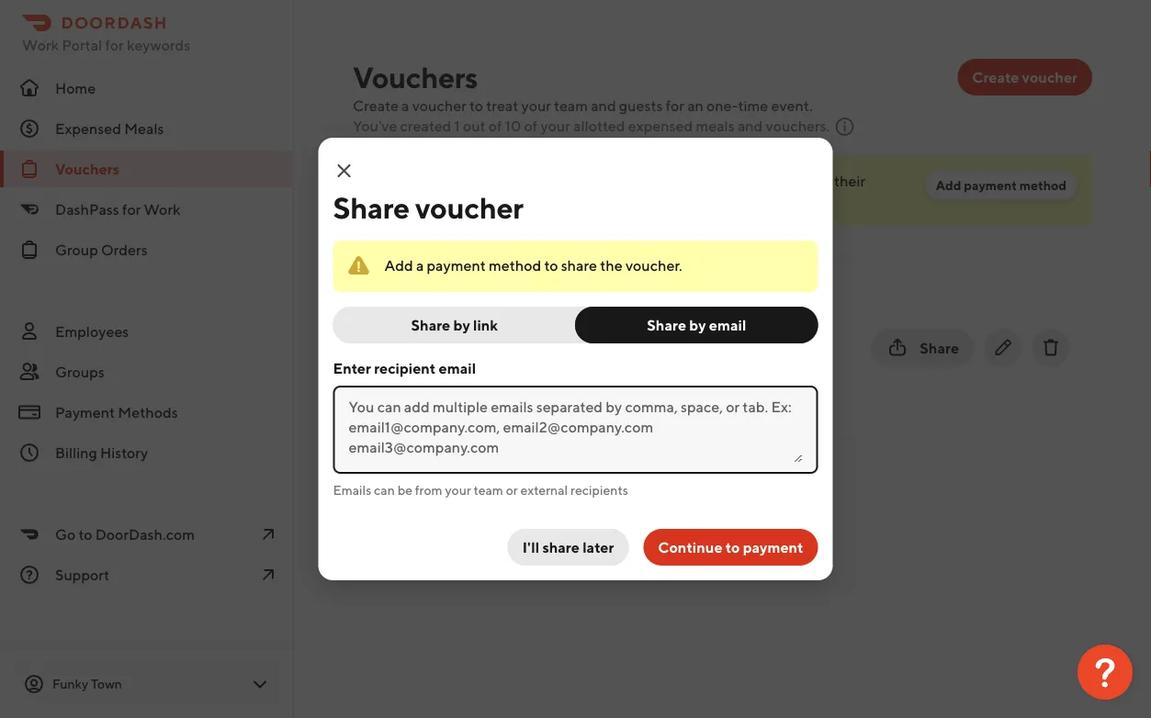 Task type: vqa. For each thing, say whether or not it's contained in the screenshot.
the payment in Continue to payment button
yes



Task type: locate. For each thing, give the bounding box(es) containing it.
be
[[740, 172, 757, 189], [398, 483, 413, 498]]

1
[[455, 117, 460, 135]]

for left an
[[666, 97, 685, 114]]

dashpass
[[55, 201, 119, 218]]

team left or
[[474, 483, 504, 498]]

one-
[[707, 97, 739, 114]]

2 vertical spatial for
[[122, 201, 141, 218]]

benefits
[[404, 192, 459, 210]]

team up you've created 1 out of 10 of your allotted expensed meals and vouchers.
[[554, 97, 588, 114]]

create inside button
[[973, 68, 1020, 86]]

recipients
[[571, 483, 629, 498]]

open resource center image
[[1078, 645, 1133, 700]]

close share voucher image
[[333, 160, 355, 182]]

1 vertical spatial team
[[474, 483, 504, 498]]

share button
[[873, 330, 974, 366]]

billing history link
[[0, 435, 294, 472]]

employees
[[612, 172, 686, 189], [55, 323, 129, 341]]

methods
[[118, 404, 178, 421]]

1 vertical spatial and
[[738, 117, 763, 135]]

for
[[105, 36, 124, 54], [666, 97, 685, 114], [122, 201, 141, 218]]

0 vertical spatial create
[[973, 68, 1020, 86]]

your right the from
[[445, 483, 471, 498]]

be right not
[[740, 172, 757, 189]]

be right can
[[398, 483, 413, 498]]

1 horizontal spatial work
[[144, 201, 181, 218]]

add for add a payment method to share the voucher.
[[385, 257, 413, 274]]

your
[[522, 97, 552, 114], [541, 117, 571, 135], [445, 483, 471, 498]]

enter
[[333, 360, 371, 377]]

share left the
[[561, 257, 598, 274]]

share for share voucher
[[333, 190, 410, 225]]

0 vertical spatial voucher
[[1023, 68, 1078, 86]]

to up out
[[470, 97, 484, 114]]

email inside "button"
[[710, 317, 747, 334]]

create
[[973, 68, 1020, 86], [353, 97, 399, 114]]

payment inside please add a payment method. employees will not be able to use their benefits without a card on file.
[[491, 172, 550, 189]]

will
[[689, 172, 711, 189]]

groups
[[55, 364, 105, 381]]

1 horizontal spatial create
[[973, 68, 1020, 86]]

0 horizontal spatial create
[[353, 97, 399, 114]]

share right "i'll"
[[543, 539, 580, 557]]

accepted
[[490, 399, 555, 416]]

0 vertical spatial work
[[22, 36, 59, 54]]

and down time
[[738, 117, 763, 135]]

voucher
[[1023, 68, 1078, 86], [412, 97, 467, 114], [415, 190, 524, 225]]

continue
[[659, 539, 723, 557]]

a up happy
[[416, 257, 424, 274]]

your down create a voucher to treat your team and guests for an one-time event.
[[541, 117, 571, 135]]

email for enter recipient email
[[439, 360, 476, 377]]

1 vertical spatial voucher
[[412, 97, 467, 114]]

0 horizontal spatial method
[[489, 257, 542, 274]]

by
[[454, 317, 470, 334], [690, 317, 706, 334]]

work
[[22, 36, 59, 54], [144, 201, 181, 218]]

portal
[[62, 36, 102, 54]]

expensed meals
[[55, 120, 164, 137]]

share by link
[[411, 317, 498, 334]]

voucher inside button
[[1023, 68, 1078, 86]]

1 vertical spatial vouchers
[[55, 160, 119, 178]]

share by email
[[647, 317, 747, 334]]

0 horizontal spatial work
[[22, 36, 59, 54]]

to
[[470, 97, 484, 114], [792, 172, 806, 189], [545, 257, 558, 274], [79, 526, 92, 544], [726, 539, 740, 557]]

and up allotted
[[591, 97, 617, 114]]

home link
[[0, 70, 294, 107]]

0 vertical spatial your
[[522, 97, 552, 114]]

share left edit icon
[[920, 339, 960, 357]]

1 horizontal spatial add
[[937, 177, 962, 193]]

for up orders
[[122, 201, 141, 218]]

vouchers up dashpass
[[55, 160, 119, 178]]

share for share by link
[[411, 317, 451, 334]]

later
[[583, 539, 614, 557]]

edit image
[[993, 337, 1015, 359]]

0 vertical spatial be
[[740, 172, 757, 189]]

1 vertical spatial add
[[385, 257, 413, 274]]

0 vertical spatial and
[[591, 97, 617, 114]]

1 horizontal spatial be
[[740, 172, 757, 189]]

vouchers
[[353, 60, 478, 94], [55, 160, 119, 178]]

to up $25.00
[[545, 257, 558, 274]]

share inside button
[[543, 539, 580, 557]]

dashpass for work link
[[0, 191, 294, 228]]

0 horizontal spatial of
[[489, 117, 502, 135]]

2 by from the left
[[690, 317, 706, 334]]

their
[[835, 172, 866, 189]]

share down the close share voucher image
[[333, 190, 410, 225]]

0 vertical spatial method
[[1020, 177, 1067, 193]]

for right portal
[[105, 36, 124, 54]]

share down voucher.
[[647, 317, 687, 334]]

0 horizontal spatial be
[[398, 483, 413, 498]]

create for create a voucher to treat your team and guests for an one-time event.
[[353, 97, 399, 114]]

Enter recipient email text field
[[349, 397, 803, 463]]

20
[[376, 370, 397, 390]]

to right continue
[[726, 539, 740, 557]]

1 horizontal spatial vouchers
[[353, 60, 478, 94]]

Share by email button
[[575, 307, 819, 344]]

vouchers up created
[[353, 60, 478, 94]]

of left 10
[[489, 117, 502, 135]]

employees up groups
[[55, 323, 129, 341]]

voucher.
[[626, 257, 683, 274]]

method
[[1020, 177, 1067, 193], [489, 257, 542, 274]]

vouchers.
[[766, 117, 830, 135]]

0 horizontal spatial email
[[439, 360, 476, 377]]

add payment method
[[937, 177, 1067, 193]]

your right treat
[[522, 97, 552, 114]]

a
[[402, 97, 409, 114], [480, 172, 488, 189], [517, 192, 525, 210], [416, 257, 424, 274]]

to inside status
[[545, 257, 558, 274]]

emails can be from your team or external recipients
[[333, 483, 629, 498]]

vouchers link
[[0, 151, 294, 188]]

an
[[688, 97, 704, 114]]

share inside button
[[920, 339, 960, 357]]

payment methods
[[55, 404, 178, 421]]

created
[[400, 117, 452, 135]]

1 vertical spatial method
[[489, 257, 542, 274]]

1 horizontal spatial employees
[[612, 172, 686, 189]]

0 horizontal spatial add
[[385, 257, 413, 274]]

create voucher
[[973, 68, 1078, 86]]

1 by from the left
[[454, 317, 470, 334]]

expensed meals link
[[0, 110, 294, 147]]

1 vertical spatial share
[[543, 539, 580, 557]]

support link
[[0, 557, 294, 594]]

0 horizontal spatial vouchers
[[55, 160, 119, 178]]

share up the live
[[411, 317, 451, 334]]

1 vertical spatial employees
[[55, 323, 129, 341]]

work left portal
[[22, 36, 59, 54]]

1 horizontal spatial of
[[524, 117, 538, 135]]

team
[[554, 97, 588, 114], [474, 483, 504, 498]]

from
[[415, 483, 443, 498]]

share inside status
[[561, 257, 598, 274]]

add a payment method to share the voucher. status
[[333, 241, 819, 292]]

share
[[333, 190, 410, 225], [411, 317, 451, 334], [647, 317, 687, 334], [920, 339, 960, 357]]

1 vertical spatial email
[[439, 360, 476, 377]]

home
[[55, 80, 96, 97]]

1 horizontal spatial method
[[1020, 177, 1067, 193]]

1 vertical spatial create
[[353, 97, 399, 114]]

1 horizontal spatial by
[[690, 317, 706, 334]]

0 vertical spatial email
[[710, 317, 747, 334]]

meals
[[124, 120, 164, 137]]

0 vertical spatial share
[[561, 257, 598, 274]]

i'll share later button
[[508, 530, 629, 566]]

employees left will
[[612, 172, 686, 189]]

of right 10
[[524, 117, 538, 135]]

expensed
[[629, 117, 693, 135]]

2 vertical spatial voucher
[[415, 190, 524, 225]]

to left use
[[792, 172, 806, 189]]

event.
[[772, 97, 813, 114]]

happy
[[376, 278, 432, 300]]

add
[[937, 177, 962, 193], [385, 257, 413, 274]]

go to doordash.com
[[55, 526, 195, 544]]

work up group orders link
[[144, 201, 181, 218]]

link
[[473, 317, 498, 334]]

0 vertical spatial vouchers
[[353, 60, 478, 94]]

0 vertical spatial employees
[[612, 172, 686, 189]]

1 of from the left
[[489, 117, 502, 135]]

recipient
[[374, 360, 436, 377]]

1 vertical spatial work
[[144, 201, 181, 218]]

1 horizontal spatial email
[[710, 317, 747, 334]]

0 vertical spatial team
[[554, 97, 588, 114]]

add inside status
[[385, 257, 413, 274]]

use
[[808, 172, 832, 189]]

—
[[494, 278, 507, 300]]

share voucher
[[333, 190, 524, 225]]

be inside please add a payment method. employees will not be able to use their benefits without a card on file.
[[740, 172, 757, 189]]

add inside "button"
[[937, 177, 962, 193]]

out
[[463, 117, 486, 135]]

support
[[55, 567, 109, 584]]

live
[[396, 340, 422, 355]]

0 vertical spatial add
[[937, 177, 962, 193]]

to inside please add a payment method. employees will not be able to use their benefits without a card on file.
[[792, 172, 806, 189]]

0 horizontal spatial by
[[454, 317, 470, 334]]

add
[[452, 172, 477, 189]]



Task type: describe. For each thing, give the bounding box(es) containing it.
can
[[374, 483, 395, 498]]

share for share by email
[[647, 317, 687, 334]]

allotted
[[574, 117, 626, 135]]

create for create voucher
[[973, 68, 1020, 86]]

treat
[[486, 97, 519, 114]]

happy lunch! — $25.00 11/1/23 - 12/31/23
[[376, 278, 575, 324]]

1 vertical spatial your
[[541, 117, 571, 135]]

1 horizontal spatial and
[[738, 117, 763, 135]]

without
[[462, 192, 514, 210]]

able
[[760, 172, 789, 189]]

employees link
[[0, 313, 294, 350]]

by for email
[[690, 317, 706, 334]]

Share by link button
[[333, 307, 591, 344]]

payment inside "button"
[[965, 177, 1018, 193]]

share option option group
[[333, 307, 819, 344]]

payment
[[55, 404, 115, 421]]

i'll
[[523, 539, 540, 557]]

2 of from the left
[[524, 117, 538, 135]]

not
[[714, 172, 737, 189]]

group orders link
[[0, 232, 294, 268]]

the
[[600, 257, 623, 274]]

12/31/23
[[428, 309, 478, 324]]

-
[[420, 309, 425, 324]]

1 vertical spatial be
[[398, 483, 413, 498]]

2 vertical spatial your
[[445, 483, 471, 498]]

group
[[55, 241, 98, 259]]

expensed
[[55, 120, 121, 137]]

payment inside status
[[427, 257, 486, 274]]

lunch!
[[436, 278, 490, 300]]

please
[[404, 172, 449, 189]]

by for link
[[454, 317, 470, 334]]

for inside dashpass for work link
[[122, 201, 141, 218]]

0
[[490, 370, 501, 390]]

meals
[[696, 117, 735, 135]]

voucher for share
[[415, 190, 524, 225]]

you've
[[353, 117, 398, 135]]

group orders
[[55, 241, 148, 259]]

groups link
[[0, 354, 294, 391]]

to inside button
[[726, 539, 740, 557]]

payment methods link
[[0, 394, 294, 431]]

billing
[[55, 444, 97, 462]]

a right the add
[[480, 172, 488, 189]]

a left card
[[517, 192, 525, 210]]

to right the go
[[79, 526, 92, 544]]

voucher for create
[[1023, 68, 1078, 86]]

20 created
[[376, 370, 431, 416]]

0 horizontal spatial and
[[591, 97, 617, 114]]

continue to payment
[[659, 539, 804, 557]]

dashpass for work
[[55, 201, 181, 218]]

file.
[[580, 192, 604, 210]]

doordash.com
[[95, 526, 195, 544]]

time
[[739, 97, 769, 114]]

email for share by email
[[710, 317, 747, 334]]

work portal for keywords
[[22, 36, 191, 54]]

card
[[528, 192, 557, 210]]

created
[[376, 399, 431, 416]]

11/1/23
[[376, 309, 417, 324]]

continue to payment button
[[644, 530, 819, 566]]

0 horizontal spatial team
[[474, 483, 504, 498]]

employees inside please add a payment method. employees will not be able to use their benefits without a card on file.
[[612, 172, 686, 189]]

1 horizontal spatial team
[[554, 97, 588, 114]]

enter recipient email
[[333, 360, 476, 377]]

go to doordash.com link
[[0, 517, 294, 553]]

0 horizontal spatial employees
[[55, 323, 129, 341]]

$25.00
[[511, 278, 575, 300]]

a inside status
[[416, 257, 424, 274]]

keywords
[[127, 36, 191, 54]]

please add a payment method. employees will not be able to use their benefits without a card on file.
[[404, 172, 866, 210]]

orders
[[101, 241, 148, 259]]

go
[[55, 526, 76, 544]]

history
[[100, 444, 148, 462]]

create voucher button
[[958, 59, 1093, 96]]

emails
[[333, 483, 372, 498]]

external
[[521, 483, 568, 498]]

1 vertical spatial for
[[666, 97, 685, 114]]

add a payment method to share the voucher.
[[385, 257, 683, 274]]

method inside "button"
[[1020, 177, 1067, 193]]

on
[[560, 192, 577, 210]]

billing history
[[55, 444, 148, 462]]

a up created
[[402, 97, 409, 114]]

method inside status
[[489, 257, 542, 274]]

add for add payment method
[[937, 177, 962, 193]]

delete image
[[1041, 337, 1063, 359]]

or
[[506, 483, 518, 498]]

method.
[[553, 172, 609, 189]]

guests
[[619, 97, 663, 114]]

0 accepted
[[490, 370, 555, 416]]

0 vertical spatial for
[[105, 36, 124, 54]]

you've created 1 out of 10 of your allotted expensed meals and vouchers.
[[353, 117, 830, 135]]

payment inside button
[[743, 539, 804, 557]]



